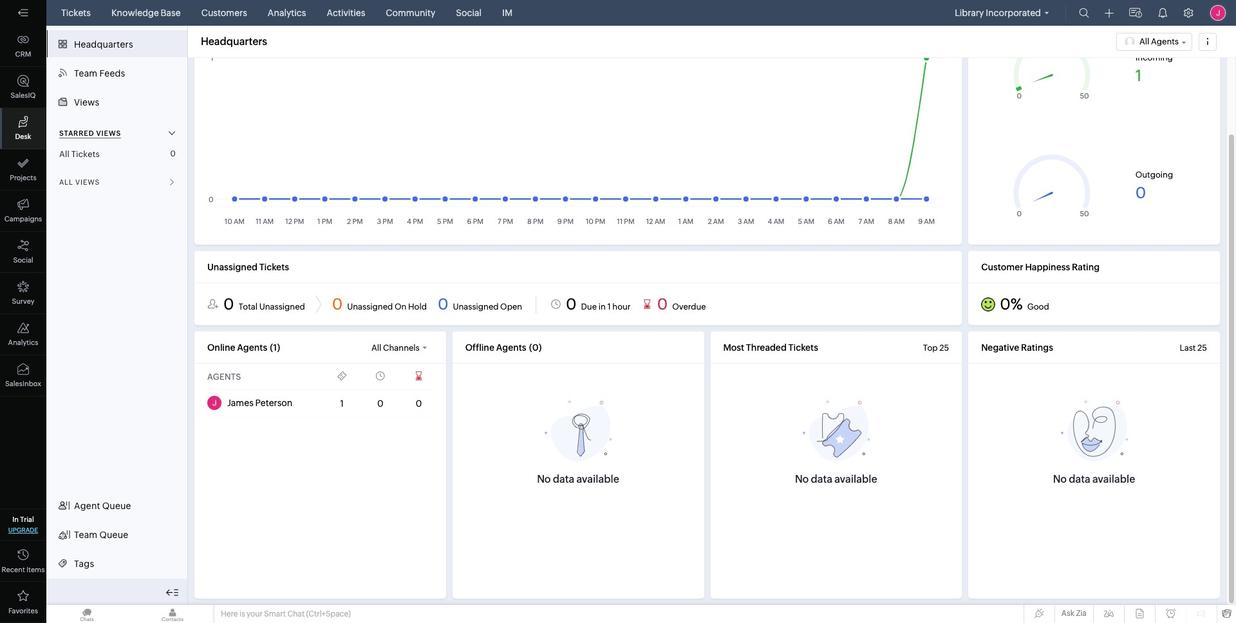 Task type: vqa. For each thing, say whether or not it's contained in the screenshot.
ADMIN
no



Task type: describe. For each thing, give the bounding box(es) containing it.
your
[[247, 610, 263, 619]]

search image
[[1079, 8, 1090, 18]]

smart
[[264, 610, 286, 619]]

chat
[[287, 610, 305, 619]]

projects link
[[0, 149, 46, 191]]

community link
[[381, 0, 441, 26]]

desk
[[15, 133, 31, 140]]

im link
[[497, 0, 518, 26]]

survey link
[[0, 273, 46, 314]]

knowledge base
[[111, 8, 181, 18]]

here
[[221, 610, 238, 619]]

survey
[[12, 298, 34, 305]]

contacts image
[[132, 605, 213, 623]]

zia
[[1076, 609, 1087, 618]]

chats image
[[46, 605, 128, 623]]

notifications image
[[1158, 8, 1168, 18]]

salesiq link
[[0, 67, 46, 108]]

base
[[161, 8, 181, 18]]

ask zia
[[1062, 609, 1087, 618]]

salesinbox link
[[0, 356, 46, 397]]

community
[[386, 8, 436, 18]]

crm
[[15, 50, 31, 58]]

campaigns link
[[0, 191, 46, 232]]

activities link
[[322, 0, 370, 26]]

here is your smart chat (ctrl+space)
[[221, 610, 351, 619]]

knowledge base link
[[106, 0, 186, 26]]

0 horizontal spatial analytics link
[[0, 314, 46, 356]]

customers link
[[196, 0, 252, 26]]

desk link
[[0, 108, 46, 149]]

knowledge
[[111, 8, 159, 18]]

tickets link
[[56, 0, 96, 26]]



Task type: locate. For each thing, give the bounding box(es) containing it.
im
[[502, 8, 513, 18]]

social link
[[451, 0, 487, 26], [0, 232, 46, 273]]

0 horizontal spatial social
[[13, 256, 33, 264]]

1 horizontal spatial analytics link
[[263, 0, 311, 26]]

0 horizontal spatial analytics
[[8, 339, 38, 346]]

recent
[[2, 566, 25, 574]]

configure settings image
[[1184, 8, 1194, 18]]

activities
[[327, 8, 365, 18]]

campaigns
[[4, 215, 42, 223]]

analytics link left activities link
[[263, 0, 311, 26]]

0 vertical spatial social link
[[451, 0, 487, 26]]

analytics link
[[263, 0, 311, 26], [0, 314, 46, 356]]

items
[[26, 566, 45, 574]]

1 horizontal spatial social link
[[451, 0, 487, 26]]

trial
[[20, 516, 34, 524]]

salesinbox
[[5, 380, 41, 388]]

social left im
[[456, 8, 482, 18]]

ask
[[1062, 609, 1075, 618]]

library incorporated
[[955, 8, 1041, 18]]

recent items
[[2, 566, 45, 574]]

crm link
[[0, 26, 46, 67]]

social
[[456, 8, 482, 18], [13, 256, 33, 264]]

0 vertical spatial analytics
[[268, 8, 306, 18]]

0 horizontal spatial social link
[[0, 232, 46, 273]]

is
[[240, 610, 245, 619]]

incorporated
[[986, 8, 1041, 18]]

0 vertical spatial social
[[456, 8, 482, 18]]

projects
[[10, 174, 36, 182]]

analytics link down 'survey'
[[0, 314, 46, 356]]

in
[[12, 516, 19, 524]]

0 vertical spatial analytics link
[[263, 0, 311, 26]]

pending activities image
[[1130, 6, 1143, 19]]

1 vertical spatial analytics link
[[0, 314, 46, 356]]

1 horizontal spatial social
[[456, 8, 482, 18]]

quick actions image
[[1105, 8, 1114, 18]]

1 horizontal spatial analytics
[[268, 8, 306, 18]]

customers
[[201, 8, 247, 18]]

favorites
[[8, 607, 38, 615]]

upgrade
[[8, 527, 38, 534]]

tickets
[[61, 8, 91, 18]]

salesiq
[[11, 91, 36, 99]]

1 vertical spatial analytics
[[8, 339, 38, 346]]

analytics up salesinbox link
[[8, 339, 38, 346]]

social up survey link
[[13, 256, 33, 264]]

library
[[955, 8, 984, 18]]

analytics
[[268, 8, 306, 18], [8, 339, 38, 346]]

(ctrl+space)
[[306, 610, 351, 619]]

social link left im
[[451, 0, 487, 26]]

in trial upgrade
[[8, 516, 38, 534]]

1 vertical spatial social
[[13, 256, 33, 264]]

1 vertical spatial social link
[[0, 232, 46, 273]]

analytics left activities link
[[268, 8, 306, 18]]

social link down campaigns
[[0, 232, 46, 273]]



